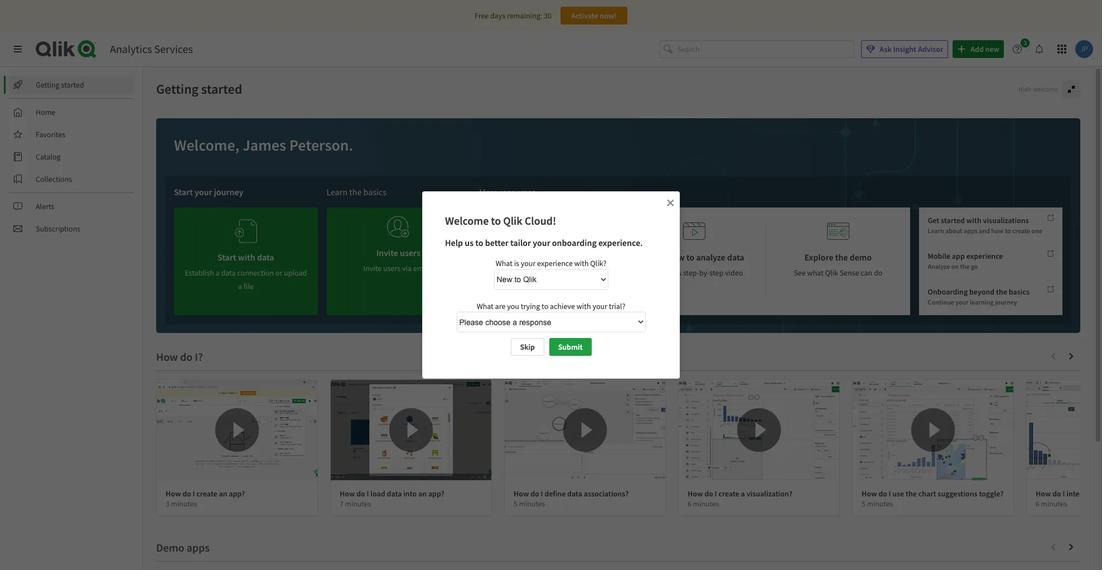 Task type: describe. For each thing, give the bounding box(es) containing it.
get
[[928, 215, 940, 225]]

this
[[670, 268, 682, 278]]

welcome,
[[174, 135, 240, 155]]

explore the demo image
[[827, 217, 850, 246]]

how for how do i create a visualization?
[[688, 489, 703, 499]]

app
[[952, 251, 965, 261]]

demo
[[850, 252, 872, 263]]

wi
[[1095, 489, 1103, 499]]

searchbar element
[[660, 40, 855, 58]]

analyze inside mobile app experience analyze on the go
[[928, 262, 950, 271]]

james
[[243, 135, 286, 155]]

learn for learn how to analyze data follow this step-by-step video
[[645, 252, 667, 263]]

getting inside welcome, james peterson. main content
[[156, 80, 199, 98]]

see
[[794, 268, 806, 278]]

0 vertical spatial invite
[[376, 247, 398, 258]]

mobile app experience analyze on the go
[[928, 251, 1004, 271]]

getting inside navigation pane element
[[36, 80, 60, 90]]

onboarding
[[928, 287, 968, 297]]

and
[[979, 226, 990, 235]]

how inside the get started with visualizations learn about apps and how to create one
[[992, 226, 1004, 235]]

minutes inside how do i create a visualization? 6 minutes
[[693, 499, 719, 509]]

favorites
[[36, 129, 65, 140]]

more resources
[[479, 186, 536, 198]]

learn how to analyze data follow this step-by-step video
[[645, 252, 745, 278]]

into
[[404, 489, 417, 499]]

ask
[[880, 44, 892, 54]]

your right tailor
[[533, 237, 551, 248]]

how do i load data into an app? element
[[340, 489, 445, 499]]

with inside the get started with visualizations learn about apps and how to create one
[[967, 215, 982, 225]]

alerts
[[36, 201, 54, 211]]

how do i interact wi 6 minutes
[[1036, 489, 1103, 509]]

i for how do i load data into an app?
[[367, 489, 369, 499]]

us
[[465, 237, 474, 248]]

6 inside how do i interact wi 6 minutes
[[1036, 499, 1040, 509]]

what is your experience with qlik?
[[496, 258, 607, 268]]

0 horizontal spatial journey
[[214, 186, 244, 198]]

qlik inside dialog
[[503, 214, 523, 228]]

minutes inside how do i use the chart suggestions toggle? 5 minutes
[[867, 499, 894, 509]]

how for how do i interact wi
[[1036, 489, 1051, 499]]

the inside onboarding beyond the basics continue your learning journey
[[997, 287, 1008, 297]]

trial?
[[609, 301, 626, 311]]

you
[[507, 301, 519, 311]]

favorites link
[[9, 126, 134, 143]]

suggestions
[[938, 489, 978, 499]]

home link
[[9, 103, 134, 121]]

do for how do i use the chart suggestions toggle?
[[879, 489, 888, 499]]

onboarding
[[552, 237, 597, 248]]

how do i create a visualization? 6 minutes
[[688, 489, 793, 509]]

use
[[893, 489, 905, 499]]

how do i use the chart suggestions toggle? 5 minutes
[[862, 489, 1004, 509]]

app? inside the how do i load data into an app? 7 minutes
[[428, 489, 445, 499]]

analyze
[[697, 252, 726, 263]]

skip
[[520, 342, 535, 352]]

submit button
[[549, 338, 592, 356]]

7
[[340, 499, 344, 509]]

5 inside how do i define data associations? 5 minutes
[[514, 499, 518, 509]]

what are you trying to achieve with your trial?
[[477, 301, 626, 311]]

video
[[725, 268, 743, 278]]

can
[[861, 268, 873, 278]]

how do i define data associations? 5 minutes
[[514, 489, 629, 509]]

how do i create an app? image
[[157, 380, 318, 480]]

how do i interact with visualizations? element
[[1036, 489, 1103, 499]]

more
[[479, 186, 498, 198]]

skip button
[[511, 338, 545, 356]]

create for how do i create a visualization?
[[719, 489, 740, 499]]

journey inside onboarding beyond the basics continue your learning journey
[[996, 298, 1018, 307]]

how for how do i load data into an app?
[[340, 489, 355, 499]]

welcome, james peterson.
[[174, 135, 353, 155]]

advisor
[[918, 44, 944, 54]]

how do i create a visualization? element
[[688, 489, 793, 499]]

experience
[[508, 268, 543, 278]]

data for learn how to analyze data
[[728, 252, 745, 263]]

collections link
[[9, 170, 134, 188]]

i for how do i interact wi
[[1063, 489, 1066, 499]]

subscriptions link
[[9, 220, 134, 238]]

qlik?
[[591, 258, 607, 268]]

how do i interact with visualizations? image
[[1027, 380, 1103, 480]]

your left trial?
[[593, 301, 608, 311]]

analyze sample data image
[[540, 217, 562, 246]]

step-
[[683, 268, 700, 278]]

insight
[[894, 44, 917, 54]]

create for how do i create an app?
[[197, 489, 217, 499]]

an inside the how do i load data into an app? 7 minutes
[[419, 489, 427, 499]]

how do i use the chart suggestions toggle? element
[[862, 489, 1004, 499]]

do for how do i define data associations?
[[531, 489, 539, 499]]

1 horizontal spatial started
[[201, 80, 242, 98]]

1 vertical spatial with
[[575, 258, 589, 268]]

welcome to qlik sense cloud dialog
[[422, 191, 680, 379]]

to right trying
[[542, 301, 549, 311]]

welcome, james peterson. main content
[[143, 67, 1103, 570]]

tailor
[[511, 237, 531, 248]]

email.
[[413, 263, 434, 273]]

the inside how do i use the chart suggestions toggle? 5 minutes
[[906, 489, 917, 499]]

remaining:
[[507, 11, 543, 21]]

do for how do i create an app?
[[183, 489, 191, 499]]

ask insight advisor button
[[862, 40, 949, 58]]

help us to better tailor your onboarding experience.
[[445, 237, 643, 248]]

i for how do i create a visualization?
[[715, 489, 717, 499]]

cloud!
[[525, 214, 557, 228]]

to inside learn how to analyze data follow this step-by-step video
[[687, 252, 695, 263]]

create inside the get started with visualizations learn about apps and how to create one
[[1013, 226, 1031, 235]]

do for how do i load data into an app?
[[357, 489, 365, 499]]

sense
[[840, 268, 860, 278]]

started inside the getting started link
[[61, 80, 84, 90]]

i for how do i create an app?
[[193, 489, 195, 499]]

a
[[741, 489, 745, 499]]

how for how do i define data associations?
[[514, 489, 529, 499]]

analytics services
[[110, 42, 193, 56]]

2 vertical spatial with
[[577, 301, 591, 311]]

explore the demo see what qlik sense can do
[[794, 252, 883, 278]]

is
[[514, 258, 519, 268]]

× button
[[667, 194, 675, 210]]

services
[[154, 42, 193, 56]]

the inside mobile app experience analyze on the go
[[961, 262, 970, 271]]

3
[[166, 499, 170, 509]]

how do i load data into an app? image
[[331, 380, 492, 480]]

about
[[946, 226, 963, 235]]

one
[[1032, 226, 1043, 235]]

minutes inside how do i interact wi 6 minutes
[[1042, 499, 1068, 509]]

by-
[[700, 268, 710, 278]]

welcome to qlik cloud!
[[445, 214, 557, 228]]

experience inside mobile app experience analyze on the go
[[967, 251, 1004, 261]]

how do i define data associations? image
[[505, 380, 666, 480]]

analytics services element
[[110, 42, 193, 56]]

follow
[[646, 268, 668, 278]]

explore
[[805, 252, 834, 263]]

do for how do i interact wi
[[1053, 489, 1062, 499]]

via
[[402, 263, 412, 273]]

how do i create a visualization? image
[[679, 380, 840, 480]]

alerts link
[[9, 198, 134, 215]]

analyze sample data experience data to insights
[[508, 252, 595, 278]]

start
[[174, 186, 193, 198]]

free
[[475, 11, 489, 21]]

experience.
[[599, 237, 643, 248]]

activate now! link
[[561, 7, 628, 25]]

onboarding beyond the basics continue your learning journey
[[928, 287, 1030, 307]]

invite users image
[[387, 212, 410, 242]]



Task type: locate. For each thing, give the bounding box(es) containing it.
2 how from the left
[[340, 489, 355, 499]]

invite users invite users via email.
[[364, 247, 434, 273]]

1 horizontal spatial what
[[496, 258, 513, 268]]

0 vertical spatial how
[[992, 226, 1004, 235]]

learn inside learn how to analyze data follow this step-by-step video
[[645, 252, 667, 263]]

sample
[[543, 252, 571, 263]]

how up 7
[[340, 489, 355, 499]]

learning
[[970, 298, 994, 307]]

do inside how do i create a visualization? 6 minutes
[[705, 489, 714, 499]]

data down sample
[[545, 268, 559, 278]]

do inside how do i use the chart suggestions toggle? 5 minutes
[[879, 489, 888, 499]]

free days remaining: 30
[[475, 11, 552, 21]]

users up the via
[[400, 247, 421, 258]]

continue
[[928, 298, 955, 307]]

i inside how do i use the chart suggestions toggle? 5 minutes
[[889, 489, 891, 499]]

chart
[[919, 489, 937, 499]]

0 horizontal spatial 5
[[514, 499, 518, 509]]

app? inside the how do i create an app? 3 minutes
[[229, 489, 245, 499]]

learn down get
[[928, 226, 945, 235]]

0 vertical spatial journey
[[214, 186, 244, 198]]

trying
[[521, 301, 540, 311]]

×
[[667, 194, 675, 210]]

how left interact
[[1036, 489, 1051, 499]]

go
[[971, 262, 978, 271]]

Search text field
[[678, 40, 855, 58]]

0 horizontal spatial create
[[197, 489, 217, 499]]

data up video
[[728, 252, 745, 263]]

how up the 3 at the bottom left of the page
[[166, 489, 181, 499]]

getting started inside navigation pane element
[[36, 80, 84, 90]]

how left define
[[514, 489, 529, 499]]

0 vertical spatial qlik
[[503, 214, 523, 228]]

5 inside how do i use the chart suggestions toggle? 5 minutes
[[862, 499, 866, 509]]

1 horizontal spatial create
[[719, 489, 740, 499]]

how right and
[[992, 226, 1004, 235]]

1 horizontal spatial analyze
[[928, 262, 950, 271]]

how inside the how do i create an app? 3 minutes
[[166, 489, 181, 499]]

6 down how do i create a visualization? element
[[688, 499, 692, 509]]

1 horizontal spatial basics
[[1009, 287, 1030, 297]]

minutes right the 3 at the bottom left of the page
[[171, 499, 197, 509]]

5 minutes from the left
[[867, 499, 894, 509]]

experience
[[967, 251, 1004, 261], [537, 258, 573, 268]]

basics
[[364, 186, 387, 198], [1009, 287, 1030, 297]]

to
[[491, 214, 501, 228], [1006, 226, 1011, 235], [476, 237, 484, 248], [687, 252, 695, 263], [561, 268, 568, 278], [542, 301, 549, 311]]

0 horizontal spatial app?
[[229, 489, 245, 499]]

getting started
[[36, 80, 84, 90], [156, 80, 242, 98]]

3 how from the left
[[514, 489, 529, 499]]

what left are
[[477, 301, 494, 311]]

getting down services
[[156, 80, 199, 98]]

an
[[219, 489, 227, 499], [419, 489, 427, 499]]

do inside the how do i load data into an app? 7 minutes
[[357, 489, 365, 499]]

getting started link
[[9, 76, 134, 94]]

0 horizontal spatial experience
[[537, 258, 573, 268]]

define
[[545, 489, 566, 499]]

step
[[710, 268, 724, 278]]

1 horizontal spatial learn
[[645, 252, 667, 263]]

what for what are you trying to achieve with your trial?
[[477, 301, 494, 311]]

minutes down how do i create a visualization? element
[[693, 499, 719, 509]]

1 vertical spatial journey
[[996, 298, 1018, 307]]

users left the via
[[383, 263, 401, 273]]

i inside the how do i create an app? 3 minutes
[[193, 489, 195, 499]]

minutes right 7
[[345, 499, 371, 509]]

close sidebar menu image
[[13, 45, 22, 54]]

i inside how do i interact wi 6 minutes
[[1063, 489, 1066, 499]]

1 horizontal spatial how
[[992, 226, 1004, 235]]

analyze down mobile
[[928, 262, 950, 271]]

with
[[967, 215, 982, 225], [575, 258, 589, 268], [577, 301, 591, 311]]

learn the basics
[[327, 186, 387, 198]]

0 vertical spatial users
[[400, 247, 421, 258]]

how left use
[[862, 489, 877, 499]]

create inside the how do i create an app? 3 minutes
[[197, 489, 217, 499]]

0 horizontal spatial an
[[219, 489, 227, 499]]

2 app? from the left
[[428, 489, 445, 499]]

how inside how do i use the chart suggestions toggle? 5 minutes
[[862, 489, 877, 499]]

do inside explore the demo see what qlik sense can do
[[874, 268, 883, 278]]

submit
[[558, 342, 583, 352]]

started
[[61, 80, 84, 90], [201, 80, 242, 98], [941, 215, 965, 225]]

insights
[[569, 268, 595, 278]]

2 5 from the left
[[862, 499, 866, 509]]

experience inside welcome to qlik sense cloud dialog
[[537, 258, 573, 268]]

activate
[[571, 11, 599, 21]]

6
[[688, 499, 692, 509], [1036, 499, 1040, 509]]

qlik right what
[[826, 268, 838, 278]]

0 vertical spatial basics
[[364, 186, 387, 198]]

0 horizontal spatial what
[[477, 301, 494, 311]]

qlik up tailor
[[503, 214, 523, 228]]

minutes
[[171, 499, 197, 509], [345, 499, 371, 509], [519, 499, 545, 509], [693, 499, 719, 509], [867, 499, 894, 509], [1042, 499, 1068, 509]]

do
[[874, 268, 883, 278], [183, 489, 191, 499], [357, 489, 365, 499], [531, 489, 539, 499], [705, 489, 714, 499], [879, 489, 888, 499], [1053, 489, 1062, 499]]

how do i use the chart suggestions toggle? image
[[853, 380, 1014, 480]]

i inside how do i define data associations? 5 minutes
[[541, 489, 543, 499]]

0 horizontal spatial learn
[[327, 186, 348, 198]]

4 minutes from the left
[[693, 499, 719, 509]]

1 minutes from the left
[[171, 499, 197, 509]]

how left "a"
[[688, 489, 703, 499]]

1 vertical spatial how
[[668, 252, 685, 263]]

to inside analyze sample data experience data to insights
[[561, 268, 568, 278]]

how for how do i create an app?
[[166, 489, 181, 499]]

data right define
[[568, 489, 583, 499]]

3 i from the left
[[541, 489, 543, 499]]

0 horizontal spatial basics
[[364, 186, 387, 198]]

0 horizontal spatial getting
[[36, 80, 60, 90]]

0 horizontal spatial analyze
[[512, 252, 542, 263]]

2 i from the left
[[367, 489, 369, 499]]

1 horizontal spatial qlik
[[826, 268, 838, 278]]

start your journey
[[174, 186, 244, 198]]

invite left the via
[[364, 263, 382, 273]]

learn down peterson.
[[327, 186, 348, 198]]

30
[[544, 11, 552, 21]]

better
[[485, 237, 509, 248]]

1 horizontal spatial experience
[[967, 251, 1004, 261]]

i inside how do i create a visualization? 6 minutes
[[715, 489, 717, 499]]

analyze inside analyze sample data experience data to insights
[[512, 252, 542, 263]]

invite down the invite users image
[[376, 247, 398, 258]]

1 how from the left
[[166, 489, 181, 499]]

data up insights
[[573, 252, 590, 263]]

2 horizontal spatial create
[[1013, 226, 1031, 235]]

what left is
[[496, 258, 513, 268]]

create
[[1013, 226, 1031, 235], [197, 489, 217, 499], [719, 489, 740, 499]]

1 5 from the left
[[514, 499, 518, 509]]

analytics
[[110, 42, 152, 56]]

0 vertical spatial learn
[[327, 186, 348, 198]]

learn up follow
[[645, 252, 667, 263]]

2 minutes from the left
[[345, 499, 371, 509]]

your down the onboarding
[[956, 298, 969, 307]]

your inside onboarding beyond the basics continue your learning journey
[[956, 298, 969, 307]]

learn for learn the basics
[[327, 186, 348, 198]]

how do i create an app? element
[[166, 489, 245, 499]]

data inside the how do i load data into an app? 7 minutes
[[387, 489, 402, 499]]

with up apps
[[967, 215, 982, 225]]

i for how do i use the chart suggestions toggle?
[[889, 489, 891, 499]]

2 6 from the left
[[1036, 499, 1040, 509]]

how
[[992, 226, 1004, 235], [668, 252, 685, 263]]

your right is
[[521, 258, 536, 268]]

1 app? from the left
[[229, 489, 245, 499]]

learn how to analyze data image
[[684, 217, 706, 246]]

1 i from the left
[[193, 489, 195, 499]]

ask insight advisor
[[880, 44, 944, 54]]

how do i load data into an app? 7 minutes
[[340, 489, 445, 509]]

0 horizontal spatial 6
[[688, 499, 692, 509]]

6 minutes from the left
[[1042, 499, 1068, 509]]

how for how do i use the chart suggestions toggle?
[[862, 489, 877, 499]]

create inside how do i create a visualization? 6 minutes
[[719, 489, 740, 499]]

to down the visualizations
[[1006, 226, 1011, 235]]

beyond
[[970, 287, 995, 297]]

minutes down use
[[867, 499, 894, 509]]

on
[[952, 262, 959, 271]]

1 horizontal spatial getting started
[[156, 80, 242, 98]]

toggle?
[[980, 489, 1004, 499]]

i inside the how do i load data into an app? 7 minutes
[[367, 489, 369, 499]]

data inside how do i define data associations? 5 minutes
[[568, 489, 583, 499]]

1 6 from the left
[[688, 499, 692, 509]]

journey right start
[[214, 186, 244, 198]]

how inside learn how to analyze data follow this step-by-step video
[[668, 252, 685, 263]]

started inside the get started with visualizations learn about apps and how to create one
[[941, 215, 965, 225]]

analyze down tailor
[[512, 252, 542, 263]]

what
[[808, 268, 824, 278]]

to inside the get started with visualizations learn about apps and how to create one
[[1006, 226, 1011, 235]]

getting up home
[[36, 80, 60, 90]]

do inside the how do i create an app? 3 minutes
[[183, 489, 191, 499]]

load
[[371, 489, 385, 499]]

apps
[[964, 226, 978, 235]]

data inside learn how to analyze data follow this step-by-step video
[[728, 252, 745, 263]]

2 horizontal spatial started
[[941, 215, 965, 225]]

how inside how do i define data associations? 5 minutes
[[514, 489, 529, 499]]

data for how do i define data associations?
[[568, 489, 583, 499]]

1 vertical spatial basics
[[1009, 287, 1030, 297]]

1 horizontal spatial 5
[[862, 499, 866, 509]]

2 an from the left
[[419, 489, 427, 499]]

6 i from the left
[[1063, 489, 1066, 499]]

1 horizontal spatial getting
[[156, 80, 199, 98]]

do for how do i create a visualization?
[[705, 489, 714, 499]]

0 horizontal spatial started
[[61, 80, 84, 90]]

1 vertical spatial users
[[383, 263, 401, 273]]

6 how from the left
[[1036, 489, 1051, 499]]

data left into
[[387, 489, 402, 499]]

journey
[[214, 186, 244, 198], [996, 298, 1018, 307]]

hide welcome image
[[1067, 85, 1076, 94]]

catalog link
[[9, 148, 134, 166]]

how inside how do i create a visualization? 6 minutes
[[688, 489, 703, 499]]

do inside how do i interact wi 6 minutes
[[1053, 489, 1062, 499]]

minutes inside the how do i load data into an app? 7 minutes
[[345, 499, 371, 509]]

to right us
[[476, 237, 484, 248]]

data for analyze sample data
[[545, 268, 559, 278]]

an inside the how do i create an app? 3 minutes
[[219, 489, 227, 499]]

4 how from the left
[[688, 489, 703, 499]]

activate now!
[[571, 11, 617, 21]]

how up this
[[668, 252, 685, 263]]

1 vertical spatial what
[[477, 301, 494, 311]]

basics inside onboarding beyond the basics continue your learning journey
[[1009, 287, 1030, 297]]

interact
[[1067, 489, 1093, 499]]

0 horizontal spatial getting started
[[36, 80, 84, 90]]

i for how do i define data associations?
[[541, 489, 543, 499]]

how inside the how do i load data into an app? 7 minutes
[[340, 489, 355, 499]]

to up step-
[[687, 252, 695, 263]]

data for how do i load data into an app?
[[387, 489, 402, 499]]

to down sample
[[561, 268, 568, 278]]

1 horizontal spatial app?
[[428, 489, 445, 499]]

1 horizontal spatial an
[[419, 489, 427, 499]]

app?
[[229, 489, 245, 499], [428, 489, 445, 499]]

3 minutes from the left
[[519, 499, 545, 509]]

0 vertical spatial what
[[496, 258, 513, 268]]

peterson.
[[289, 135, 353, 155]]

getting started down services
[[156, 80, 242, 98]]

6 inside how do i create a visualization? 6 minutes
[[688, 499, 692, 509]]

do inside how do i define data associations? 5 minutes
[[531, 489, 539, 499]]

with right achieve
[[577, 301, 591, 311]]

how do i define data associations? element
[[514, 489, 629, 499]]

minutes down define
[[519, 499, 545, 509]]

how inside how do i interact wi 6 minutes
[[1036, 489, 1051, 499]]

1 horizontal spatial 6
[[1036, 499, 1040, 509]]

1 horizontal spatial journey
[[996, 298, 1018, 307]]

associations?
[[584, 489, 629, 499]]

1 vertical spatial invite
[[364, 263, 382, 273]]

0 vertical spatial with
[[967, 215, 982, 225]]

5 i from the left
[[889, 489, 891, 499]]

0 horizontal spatial how
[[668, 252, 685, 263]]

navigation pane element
[[0, 71, 142, 242]]

2 vertical spatial learn
[[645, 252, 667, 263]]

qlik inside explore the demo see what qlik sense can do
[[826, 268, 838, 278]]

analyze
[[512, 252, 542, 263], [928, 262, 950, 271]]

to up the better at the left top of the page
[[491, 214, 501, 228]]

resources
[[500, 186, 536, 198]]

4 i from the left
[[715, 489, 717, 499]]

5
[[514, 499, 518, 509], [862, 499, 866, 509]]

catalog
[[36, 152, 61, 162]]

your right start
[[195, 186, 212, 198]]

minutes inside the how do i create an app? 3 minutes
[[171, 499, 197, 509]]

get started with visualizations learn about apps and how to create one
[[928, 215, 1043, 235]]

getting started up home link
[[36, 80, 84, 90]]

experience down "help us to better tailor your onboarding experience."
[[537, 258, 573, 268]]

home
[[36, 107, 55, 117]]

your
[[195, 186, 212, 198], [533, 237, 551, 248], [521, 258, 536, 268], [956, 298, 969, 307], [593, 301, 608, 311]]

journey right learning
[[996, 298, 1018, 307]]

2 horizontal spatial learn
[[928, 226, 945, 235]]

now!
[[600, 11, 617, 21]]

how do i create an app? 3 minutes
[[166, 489, 245, 509]]

the inside explore the demo see what qlik sense can do
[[836, 252, 848, 263]]

5 how from the left
[[862, 489, 877, 499]]

1 vertical spatial qlik
[[826, 268, 838, 278]]

are
[[495, 301, 506, 311]]

getting started inside welcome, james peterson. main content
[[156, 80, 242, 98]]

1 an from the left
[[219, 489, 227, 499]]

minutes inside how do i define data associations? 5 minutes
[[519, 499, 545, 509]]

qlik
[[503, 214, 523, 228], [826, 268, 838, 278]]

0 horizontal spatial qlik
[[503, 214, 523, 228]]

learn inside the get started with visualizations learn about apps and how to create one
[[928, 226, 945, 235]]

with left qlik?
[[575, 258, 589, 268]]

6 down how do i interact with visualizations? "element" at the bottom right
[[1036, 499, 1040, 509]]

1 vertical spatial learn
[[928, 226, 945, 235]]

help
[[445, 237, 463, 248]]

experience up go
[[967, 251, 1004, 261]]

what for what is your experience with qlik?
[[496, 258, 513, 268]]

minutes down how do i interact with visualizations? "element" at the bottom right
[[1042, 499, 1068, 509]]



Task type: vqa. For each thing, say whether or not it's contained in the screenshot.
now!
yes



